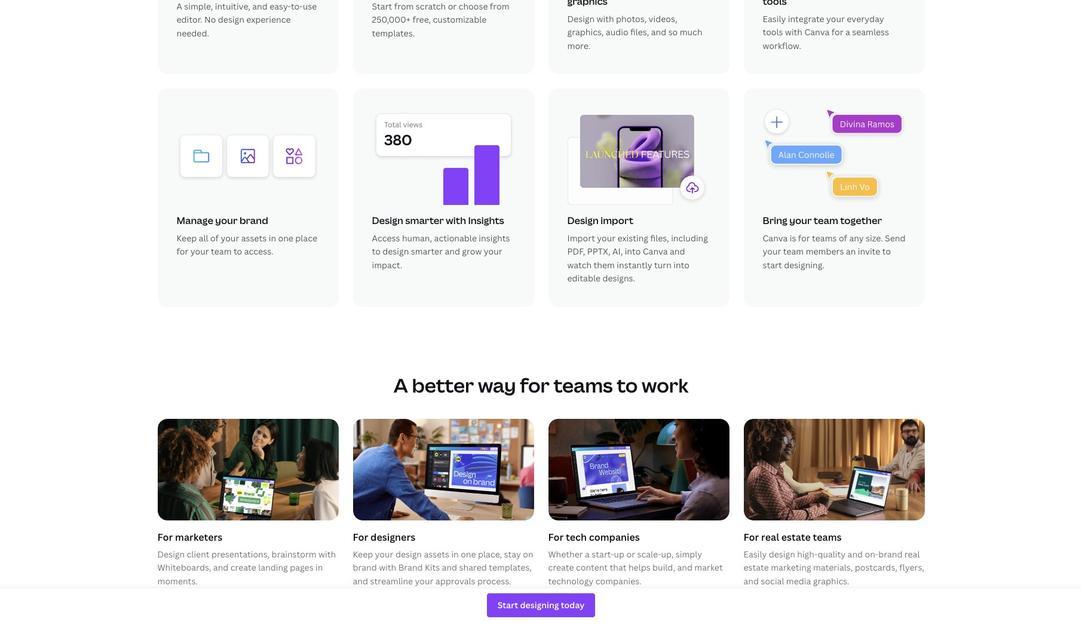 Task type: locate. For each thing, give the bounding box(es) containing it.
0 horizontal spatial in
[[269, 232, 276, 244]]

0 horizontal spatial a
[[177, 1, 182, 12]]

of right the all
[[210, 232, 219, 244]]

1 horizontal spatial real
[[905, 549, 920, 560]]

team down 'is'
[[784, 246, 804, 257]]

start
[[763, 259, 782, 271]]

one inside keep your design assets in one place, stay on brand with brand kits and shared templates, and streamline your approvals process.
[[461, 549, 476, 560]]

access.
[[244, 246, 274, 257]]

3 for from the left
[[548, 531, 564, 544]]

1 vertical spatial assets
[[424, 549, 450, 560]]

1 horizontal spatial canva
[[763, 232, 788, 244]]

estate
[[782, 531, 811, 544], [744, 562, 769, 573]]

create down whether
[[548, 562, 574, 573]]

0 horizontal spatial create
[[231, 562, 256, 573]]

up
[[614, 549, 625, 560]]

assets up "kits"
[[424, 549, 450, 560]]

start from scratch or choose from 250,000+ free, customizable templates.
[[372, 1, 510, 39]]

in inside keep your design assets in one place, stay on brand with brand kits and shared templates, and streamline your approvals process.
[[452, 549, 459, 560]]

1 horizontal spatial assets
[[424, 549, 450, 560]]

instantly
[[617, 259, 653, 271]]

for left 'seamless'
[[832, 26, 844, 38]]

create down presentations,
[[231, 562, 256, 573]]

in up the access.
[[269, 232, 276, 244]]

with up workflow.
[[785, 26, 803, 38]]

for inside manage your brand keep all of your assets in one place for your team to access.
[[177, 246, 189, 257]]

2 for from the left
[[353, 531, 368, 544]]

invite
[[858, 246, 881, 257]]

0 vertical spatial teams
[[812, 232, 837, 244]]

to down the send
[[883, 246, 891, 257]]

2 vertical spatial in
[[316, 562, 323, 573]]

0 vertical spatial canva
[[805, 26, 830, 38]]

smarter
[[405, 214, 444, 227], [411, 246, 443, 257]]

size.
[[866, 232, 883, 244]]

and inside the whether a start-up or scale-up, simply create content that helps build, and market technology companies.
[[678, 562, 693, 573]]

into right 'turn'
[[674, 259, 690, 271]]

real up marketing
[[762, 531, 779, 544]]

0 horizontal spatial real
[[762, 531, 779, 544]]

or inside start from scratch or choose from 250,000+ free, customizable templates.
[[448, 1, 457, 12]]

technology
[[548, 575, 594, 587]]

1 vertical spatial smarter
[[411, 246, 443, 257]]

and left streamline
[[353, 575, 368, 587]]

with
[[597, 13, 614, 24], [785, 26, 803, 38], [446, 214, 466, 227], [319, 549, 336, 560], [379, 562, 396, 573]]

1 horizontal spatial brand
[[353, 562, 377, 573]]

1 vertical spatial real
[[905, 549, 920, 560]]

create
[[231, 562, 256, 573], [548, 562, 574, 573]]

and inside design client presentations, brainstorm with whiteboards, and create landing pages in moments.
[[213, 562, 229, 573]]

1 horizontal spatial from
[[490, 1, 510, 12]]

with up 'actionable'
[[446, 214, 466, 227]]

and left the social
[[744, 575, 759, 587]]

a inside 'a simple, intuitive, and easy-to-use editor. no design experience needed.'
[[177, 1, 182, 12]]

to inside manage your brand keep all of your assets in one place for your team to access.
[[234, 246, 242, 257]]

4 for from the left
[[744, 531, 759, 544]]

0 horizontal spatial files,
[[631, 26, 649, 38]]

scratch
[[416, 1, 446, 12]]

1 vertical spatial in
[[452, 549, 459, 560]]

2 vertical spatial canva
[[643, 246, 668, 257]]

files, right existing
[[651, 232, 669, 244]]

a up content
[[585, 549, 590, 560]]

so
[[669, 26, 678, 38]]

a for a simple, intuitive, and easy-to-use editor. no design experience needed.
[[177, 1, 182, 12]]

no
[[204, 14, 216, 25]]

or up customizable
[[448, 1, 457, 12]]

to down access
[[372, 246, 381, 257]]

your inside design smarter with insights access human, actionable insights to design smarter and grow your impact.
[[484, 246, 502, 257]]

0 horizontal spatial canva
[[643, 246, 668, 257]]

and down presentations,
[[213, 562, 229, 573]]

easily for easily design high-quality and on-brand real estate marketing materials, postcards, flyers, and social media graphics.
[[744, 549, 767, 560]]

for inside easily integrate your everyday tools with canva for a seamless workflow.
[[832, 26, 844, 38]]

1 horizontal spatial a
[[394, 372, 408, 398]]

a
[[177, 1, 182, 12], [394, 372, 408, 398]]

actionable
[[434, 232, 477, 244]]

1 horizontal spatial a
[[846, 26, 851, 38]]

for
[[832, 26, 844, 38], [799, 232, 810, 244], [177, 246, 189, 257], [520, 372, 550, 398]]

flyers,
[[900, 562, 925, 573]]

design client presentations, brainstorm with whiteboards, and create landing pages in moments.
[[158, 549, 336, 587]]

1 vertical spatial or
[[627, 549, 635, 560]]

easily
[[763, 13, 786, 24], [744, 549, 767, 560]]

with right brainstorm
[[319, 549, 336, 560]]

1 vertical spatial one
[[461, 549, 476, 560]]

and down videos,
[[651, 26, 667, 38]]

with up the audio
[[597, 13, 614, 24]]

one up the shared
[[461, 549, 476, 560]]

assets
[[241, 232, 267, 244], [424, 549, 450, 560]]

0 horizontal spatial a
[[585, 549, 590, 560]]

and up "experience"
[[252, 1, 268, 12]]

team inside manage your brand keep all of your assets in one place for your team to access.
[[211, 246, 232, 257]]

0 vertical spatial assets
[[241, 232, 267, 244]]

0 vertical spatial in
[[269, 232, 276, 244]]

whether a start-up or scale-up, simply create content that helps build, and market technology companies.
[[548, 549, 723, 587]]

smarter up 'human,'
[[405, 214, 444, 227]]

assets inside manage your brand keep all of your assets in one place for your team to access.
[[241, 232, 267, 244]]

files, down the photos,
[[631, 26, 649, 38]]

existing
[[618, 232, 649, 244]]

to left work
[[617, 372, 638, 398]]

up,
[[661, 549, 674, 560]]

0 vertical spatial one
[[278, 232, 293, 244]]

2 horizontal spatial canva
[[805, 26, 830, 38]]

design inside design client presentations, brainstorm with whiteboards, and create landing pages in moments.
[[158, 549, 185, 560]]

for real estate teams
[[744, 531, 842, 544]]

in right the pages
[[316, 562, 323, 573]]

and inside design with photos, videos, graphics, audio files, and so much more.
[[651, 26, 667, 38]]

one left the place at left top
[[278, 232, 293, 244]]

1 horizontal spatial keep
[[353, 549, 373, 560]]

design up graphics,
[[568, 13, 595, 24]]

0 horizontal spatial team
[[211, 246, 232, 257]]

quality
[[818, 549, 846, 560]]

into
[[625, 246, 641, 257], [674, 259, 690, 271]]

1 vertical spatial easily
[[744, 549, 767, 560]]

brand up 'postcards,'
[[879, 549, 903, 560]]

human,
[[402, 232, 432, 244]]

1 from from the left
[[394, 1, 414, 12]]

brand inside manage your brand keep all of your assets in one place for your team to access.
[[240, 214, 268, 227]]

in inside manage your brand keep all of your assets in one place for your team to access.
[[269, 232, 276, 244]]

in up approvals
[[452, 549, 459, 560]]

canva down integrate
[[805, 26, 830, 38]]

team for manage your brand
[[211, 246, 232, 257]]

0 horizontal spatial estate
[[744, 562, 769, 573]]

choose
[[459, 1, 488, 12]]

of left "any"
[[839, 232, 848, 244]]

design import import your existing files, including pdf, pptx, ai, into canva and watch them instantly turn into editable designs.
[[568, 214, 708, 284]]

a left the better
[[394, 372, 408, 398]]

manage
[[177, 214, 213, 227]]

0 vertical spatial a
[[177, 1, 182, 12]]

from right choose
[[490, 1, 510, 12]]

0 horizontal spatial or
[[448, 1, 457, 12]]

process.
[[478, 575, 512, 587]]

0 vertical spatial real
[[762, 531, 779, 544]]

0 horizontal spatial of
[[210, 232, 219, 244]]

much
[[680, 26, 703, 38]]

from up the 250,000+
[[394, 1, 414, 12]]

to-
[[291, 1, 303, 12]]

turn
[[655, 259, 672, 271]]

design inside design import import your existing files, including pdf, pptx, ai, into canva and watch them instantly turn into editable designs.
[[568, 214, 599, 227]]

kits
[[425, 562, 440, 573]]

your
[[827, 13, 845, 24], [215, 214, 238, 227], [790, 214, 812, 227], [221, 232, 239, 244], [597, 232, 616, 244], [484, 246, 502, 257], [191, 246, 209, 257], [763, 246, 782, 257], [375, 549, 394, 560], [415, 575, 434, 587]]

companies.
[[596, 575, 642, 587]]

designing.
[[784, 259, 825, 271]]

and down simply
[[678, 562, 693, 573]]

design
[[218, 14, 244, 25], [383, 246, 409, 257], [396, 549, 422, 560], [769, 549, 796, 560]]

to inside design smarter with insights access human, actionable insights to design smarter and grow your impact.
[[372, 246, 381, 257]]

brand up the access.
[[240, 214, 268, 227]]

design inside keep your design assets in one place, stay on brand with brand kits and shared templates, and streamline your approvals process.
[[396, 549, 422, 560]]

0 vertical spatial brand
[[240, 214, 268, 227]]

into down existing
[[625, 246, 641, 257]]

canva inside easily integrate your everyday tools with canva for a seamless workflow.
[[805, 26, 830, 38]]

1 vertical spatial brand
[[879, 549, 903, 560]]

design down the intuitive, at the top left of page
[[218, 14, 244, 25]]

1 vertical spatial a
[[585, 549, 590, 560]]

or right 'up'
[[627, 549, 635, 560]]

a
[[846, 26, 851, 38], [585, 549, 590, 560]]

easily up the tools
[[763, 13, 786, 24]]

design
[[568, 13, 595, 24], [372, 214, 403, 227], [568, 214, 599, 227], [158, 549, 185, 560]]

and
[[252, 1, 268, 12], [651, 26, 667, 38], [445, 246, 460, 257], [670, 246, 685, 257], [848, 549, 863, 560], [213, 562, 229, 573], [442, 562, 457, 573], [678, 562, 693, 573], [353, 575, 368, 587], [744, 575, 759, 587]]

workflow.
[[763, 40, 802, 51]]

1 vertical spatial into
[[674, 259, 690, 271]]

way
[[478, 372, 516, 398]]

a better way for teams to work
[[394, 372, 689, 398]]

real up flyers,
[[905, 549, 920, 560]]

create inside design client presentations, brainstorm with whiteboards, and create landing pages in moments.
[[231, 562, 256, 573]]

0 horizontal spatial assets
[[241, 232, 267, 244]]

1 vertical spatial files,
[[651, 232, 669, 244]]

1 horizontal spatial of
[[839, 232, 848, 244]]

design up 'import'
[[568, 214, 599, 227]]

design inside easily design high-quality and on-brand real estate marketing materials, postcards, flyers, and social media graphics.
[[769, 549, 796, 560]]

1 for from the left
[[158, 531, 173, 544]]

that
[[610, 562, 627, 573]]

1 vertical spatial a
[[394, 372, 408, 398]]

2 horizontal spatial brand
[[879, 549, 903, 560]]

250,000+
[[372, 14, 411, 25]]

of inside manage your brand keep all of your assets in one place for your team to access.
[[210, 232, 219, 244]]

2 create from the left
[[548, 562, 574, 573]]

0 horizontal spatial from
[[394, 1, 414, 12]]

2 horizontal spatial in
[[452, 549, 459, 560]]

1 horizontal spatial or
[[627, 549, 635, 560]]

1 horizontal spatial estate
[[782, 531, 811, 544]]

brand
[[240, 214, 268, 227], [879, 549, 903, 560], [353, 562, 377, 573]]

1 horizontal spatial in
[[316, 562, 323, 573]]

0 horizontal spatial brand
[[240, 214, 268, 227]]

team up members
[[814, 214, 839, 227]]

0 vertical spatial easily
[[763, 13, 786, 24]]

1 vertical spatial keep
[[353, 549, 373, 560]]

your right integrate
[[827, 13, 845, 24]]

a up "editor." at the left top of page
[[177, 1, 182, 12]]

with up streamline
[[379, 562, 396, 573]]

design up 'whiteboards,'
[[158, 549, 185, 560]]

media
[[787, 575, 811, 587]]

them
[[594, 259, 615, 271]]

1 of from the left
[[210, 232, 219, 244]]

team left the access.
[[211, 246, 232, 257]]

design up marketing
[[769, 549, 796, 560]]

create inside the whether a start-up or scale-up, simply create content that helps build, and market technology companies.
[[548, 562, 574, 573]]

design smarter with insights access human, actionable insights to design smarter and grow your impact.
[[372, 214, 510, 271]]

design up access
[[372, 214, 403, 227]]

0 horizontal spatial one
[[278, 232, 293, 244]]

manage your brand keep all of your assets in one place for your team to access.
[[177, 214, 317, 257]]

smarter down 'human,'
[[411, 246, 443, 257]]

estate up the social
[[744, 562, 769, 573]]

a inside the whether a start-up or scale-up, simply create content that helps build, and market technology companies.
[[585, 549, 590, 560]]

easily inside easily design high-quality and on-brand real estate marketing materials, postcards, flyers, and social media graphics.
[[744, 549, 767, 560]]

for for for marketers
[[158, 531, 173, 544]]

and down including
[[670, 246, 685, 257]]

keep left the all
[[177, 232, 197, 244]]

needed.
[[177, 27, 209, 39]]

0 vertical spatial a
[[846, 26, 851, 38]]

0 horizontal spatial keep
[[177, 232, 197, 244]]

real inside easily design high-quality and on-brand real estate marketing materials, postcards, flyers, and social media graphics.
[[905, 549, 920, 560]]

1 horizontal spatial team
[[784, 246, 804, 257]]

postcards,
[[855, 562, 898, 573]]

estate up high-
[[782, 531, 811, 544]]

teams inside bring your team together canva is for teams of any size. send your team members an invite to start designing.
[[812, 232, 837, 244]]

start
[[372, 1, 392, 12]]

canva up 'turn'
[[643, 246, 668, 257]]

access
[[372, 232, 400, 244]]

2 of from the left
[[839, 232, 848, 244]]

social
[[761, 575, 785, 587]]

for
[[158, 531, 173, 544], [353, 531, 368, 544], [548, 531, 564, 544], [744, 531, 759, 544]]

easily inside easily integrate your everyday tools with canva for a seamless workflow.
[[763, 13, 786, 24]]

easily design high-quality and on-brand real estate marketing materials, postcards, flyers, and social media graphics.
[[744, 549, 925, 587]]

1 horizontal spatial create
[[548, 562, 574, 573]]

0 vertical spatial keep
[[177, 232, 197, 244]]

design up brand
[[396, 549, 422, 560]]

1 vertical spatial canva
[[763, 232, 788, 244]]

assets inside keep your design assets in one place, stay on brand with brand kits and shared templates, and streamline your approvals process.
[[424, 549, 450, 560]]

0 vertical spatial files,
[[631, 26, 649, 38]]

0 vertical spatial estate
[[782, 531, 811, 544]]

templates,
[[489, 562, 532, 573]]

and inside 'a simple, intuitive, and easy-to-use editor. no design experience needed.'
[[252, 1, 268, 12]]

design inside design with photos, videos, graphics, audio files, and so much more.
[[568, 13, 595, 24]]

easily up the social
[[744, 549, 767, 560]]

your down the for designers
[[375, 549, 394, 560]]

your down insights
[[484, 246, 502, 257]]

canva down the bring
[[763, 232, 788, 244]]

tools
[[763, 26, 783, 38]]

1 create from the left
[[231, 562, 256, 573]]

your up pptx,
[[597, 232, 616, 244]]

bring your team together canva is for teams of any size. send your team members an invite to start designing.
[[763, 214, 906, 271]]

and down 'actionable'
[[445, 246, 460, 257]]

send
[[885, 232, 906, 244]]

1 vertical spatial estate
[[744, 562, 769, 573]]

whiteboards,
[[158, 562, 211, 573]]

keep
[[177, 232, 197, 244], [353, 549, 373, 560]]

canva
[[805, 26, 830, 38], [763, 232, 788, 244], [643, 246, 668, 257]]

for down manage
[[177, 246, 189, 257]]

and left the on-
[[848, 549, 863, 560]]

keep down the for designers
[[353, 549, 373, 560]]

to left the access.
[[234, 246, 242, 257]]

1 horizontal spatial one
[[461, 549, 476, 560]]

design up impact.
[[383, 246, 409, 257]]

of
[[210, 232, 219, 244], [839, 232, 848, 244]]

for right 'is'
[[799, 232, 810, 244]]

assets up the access.
[[241, 232, 267, 244]]

2 vertical spatial brand
[[353, 562, 377, 573]]

1 horizontal spatial files,
[[651, 232, 669, 244]]

files,
[[631, 26, 649, 38], [651, 232, 669, 244]]

brand up streamline
[[353, 562, 377, 573]]

a down everyday
[[846, 26, 851, 38]]

design inside design smarter with insights access human, actionable insights to design smarter and grow your impact.
[[372, 214, 403, 227]]

a simple, intuitive, and easy-to-use editor. no design experience needed.
[[177, 1, 317, 39]]

0 vertical spatial into
[[625, 246, 641, 257]]

0 vertical spatial or
[[448, 1, 457, 12]]

2 from from the left
[[490, 1, 510, 12]]



Task type: describe. For each thing, give the bounding box(es) containing it.
brainstorm
[[272, 549, 317, 560]]

keep your design assets in one place, stay on brand with brand kits and shared templates, and streamline your approvals process.
[[353, 549, 534, 587]]

for marketers
[[158, 531, 223, 544]]

marketing
[[771, 562, 812, 573]]

presentations,
[[212, 549, 270, 560]]

keep inside manage your brand keep all of your assets in one place for your team to access.
[[177, 232, 197, 244]]

designers
[[371, 531, 416, 544]]

with inside keep your design assets in one place, stay on brand with brand kits and shared templates, and streamline your approvals process.
[[379, 562, 396, 573]]

for tech companies
[[548, 531, 640, 544]]

your right manage
[[215, 214, 238, 227]]

on
[[523, 549, 534, 560]]

team for bring your team together
[[784, 246, 804, 257]]

high-
[[798, 549, 818, 560]]

design inside 'a simple, intuitive, and easy-to-use editor. no design experience needed.'
[[218, 14, 244, 25]]

a for a better way for teams to work
[[394, 372, 408, 398]]

for for for tech companies
[[548, 531, 564, 544]]

together
[[841, 214, 882, 227]]

brand inside easily design high-quality and on-brand real estate marketing materials, postcards, flyers, and social media graphics.
[[879, 549, 903, 560]]

better
[[412, 372, 474, 398]]

design for import
[[568, 214, 599, 227]]

design inside design smarter with insights access human, actionable insights to design smarter and grow your impact.
[[383, 246, 409, 257]]

easily for easily integrate your everyday tools with canva for a seamless workflow.
[[763, 13, 786, 24]]

2 vertical spatial teams
[[813, 531, 842, 544]]

members
[[806, 246, 844, 257]]

design with photos, videos, graphics, audio files, and so much more.
[[568, 13, 703, 51]]

keep inside keep your design assets in one place, stay on brand with brand kits and shared templates, and streamline your approvals process.
[[353, 549, 373, 560]]

for inside bring your team together canva is for teams of any size. send your team members an invite to start designing.
[[799, 232, 810, 244]]

companies
[[589, 531, 640, 544]]

estate inside easily design high-quality and on-brand real estate marketing materials, postcards, flyers, and social media graphics.
[[744, 562, 769, 573]]

editor.
[[177, 14, 202, 25]]

stay
[[504, 549, 521, 560]]

your down "kits"
[[415, 575, 434, 587]]

experience
[[246, 14, 291, 25]]

designs.
[[603, 273, 635, 284]]

brand inside keep your design assets in one place, stay on brand with brand kits and shared templates, and streamline your approvals process.
[[353, 562, 377, 573]]

videos,
[[649, 13, 678, 24]]

or inside the whether a start-up or scale-up, simply create content that helps build, and market technology companies.
[[627, 549, 635, 560]]

more.
[[568, 40, 591, 51]]

for for for real estate teams
[[744, 531, 759, 544]]

1 horizontal spatial into
[[674, 259, 690, 271]]

and inside design smarter with insights access human, actionable insights to design smarter and grow your impact.
[[445, 246, 460, 257]]

0 horizontal spatial into
[[625, 246, 641, 257]]

customizable
[[433, 14, 487, 25]]

everyday
[[847, 13, 884, 24]]

with inside design client presentations, brainstorm with whiteboards, and create landing pages in moments.
[[319, 549, 336, 560]]

and up approvals
[[442, 562, 457, 573]]

your right the all
[[221, 232, 239, 244]]

templates.
[[372, 27, 415, 39]]

content
[[576, 562, 608, 573]]

your down the all
[[191, 246, 209, 257]]

2 horizontal spatial team
[[814, 214, 839, 227]]

on-
[[865, 549, 879, 560]]

graphics.
[[813, 575, 850, 587]]

including
[[671, 232, 708, 244]]

canva inside bring your team together canva is for teams of any size. send your team members an invite to start designing.
[[763, 232, 788, 244]]

0 vertical spatial smarter
[[405, 214, 444, 227]]

an
[[846, 246, 856, 257]]

your inside easily integrate your everyday tools with canva for a seamless workflow.
[[827, 13, 845, 24]]

intuitive,
[[215, 1, 250, 12]]

grow
[[462, 246, 482, 257]]

scale-
[[637, 549, 661, 560]]

approvals
[[436, 575, 476, 587]]

insights
[[468, 214, 504, 227]]

with inside design smarter with insights access human, actionable insights to design smarter and grow your impact.
[[446, 214, 466, 227]]

your inside design import import your existing files, including pdf, pptx, ai, into canva and watch them instantly turn into editable designs.
[[597, 232, 616, 244]]

graphics,
[[568, 26, 604, 38]]

helps
[[629, 562, 651, 573]]

editable
[[568, 273, 601, 284]]

files, inside design with photos, videos, graphics, audio files, and so much more.
[[631, 26, 649, 38]]

easily integrate your everyday tools with canva for a seamless workflow.
[[763, 13, 890, 51]]

any
[[850, 232, 864, 244]]

with inside easily integrate your everyday tools with canva for a seamless workflow.
[[785, 26, 803, 38]]

bring
[[763, 214, 788, 227]]

design for with
[[568, 13, 595, 24]]

for right way
[[520, 372, 550, 398]]

with inside design with photos, videos, graphics, audio files, and so much more.
[[597, 13, 614, 24]]

import
[[601, 214, 634, 227]]

to inside bring your team together canva is for teams of any size. send your team members an invite to start designing.
[[883, 246, 891, 257]]

impact.
[[372, 259, 403, 271]]

pdf,
[[568, 246, 585, 257]]

your up start
[[763, 246, 782, 257]]

files, inside design import import your existing files, including pdf, pptx, ai, into canva and watch them instantly turn into editable designs.
[[651, 232, 669, 244]]

place
[[295, 232, 317, 244]]

design for smarter
[[372, 214, 403, 227]]

canva inside design import import your existing files, including pdf, pptx, ai, into canva and watch them instantly turn into editable designs.
[[643, 246, 668, 257]]

pages
[[290, 562, 314, 573]]

work
[[642, 372, 689, 398]]

for for for designers
[[353, 531, 368, 544]]

simply
[[676, 549, 703, 560]]

simple,
[[184, 1, 213, 12]]

import
[[568, 232, 595, 244]]

insights
[[479, 232, 510, 244]]

a inside easily integrate your everyday tools with canva for a seamless workflow.
[[846, 26, 851, 38]]

whether
[[548, 549, 583, 560]]

and inside design import import your existing files, including pdf, pptx, ai, into canva and watch them instantly turn into editable designs.
[[670, 246, 685, 257]]

ai,
[[613, 246, 623, 257]]

shared
[[459, 562, 487, 573]]

one inside manage your brand keep all of your assets in one place for your team to access.
[[278, 232, 293, 244]]

design for client
[[158, 549, 185, 560]]

start-
[[592, 549, 614, 560]]

is
[[790, 232, 796, 244]]

1 vertical spatial teams
[[554, 372, 613, 398]]

free,
[[413, 14, 431, 25]]

easy-
[[270, 1, 291, 12]]

pptx,
[[587, 246, 611, 257]]

market
[[695, 562, 723, 573]]

photos,
[[616, 13, 647, 24]]

seamless
[[853, 26, 890, 38]]

marketers
[[175, 531, 223, 544]]

build,
[[653, 562, 676, 573]]

in inside design client presentations, brainstorm with whiteboards, and create landing pages in moments.
[[316, 562, 323, 573]]

your up 'is'
[[790, 214, 812, 227]]

all
[[199, 232, 208, 244]]

moments.
[[158, 575, 198, 587]]

client
[[187, 549, 210, 560]]

watch
[[568, 259, 592, 271]]

tech
[[566, 531, 587, 544]]

of inside bring your team together canva is for teams of any size. send your team members an invite to start designing.
[[839, 232, 848, 244]]

streamline
[[370, 575, 413, 587]]



Task type: vqa. For each thing, say whether or not it's contained in the screenshot.
– – NUMBER FIELD
no



